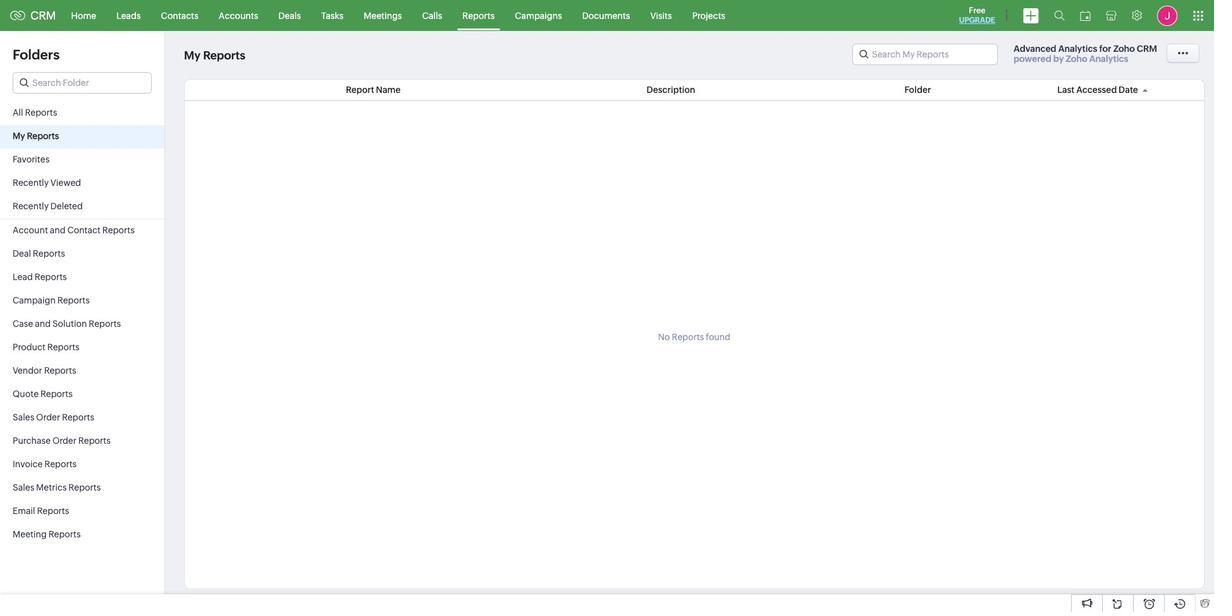 Task type: vqa. For each thing, say whether or not it's contained in the screenshot.
ALL REPORTS link
yes



Task type: locate. For each thing, give the bounding box(es) containing it.
reports down sales order reports link
[[78, 436, 111, 446]]

folders
[[13, 47, 60, 63]]

calendar image
[[1081, 10, 1091, 21]]

free upgrade
[[960, 6, 996, 25]]

advanced
[[1014, 44, 1057, 54]]

crm inside advanced analytics for zoho crm powered by zoho analytics
[[1138, 44, 1158, 54]]

quote reports
[[13, 389, 73, 399]]

sales down quote
[[13, 413, 34, 423]]

sales metrics reports link
[[0, 477, 165, 500]]

vendor reports
[[13, 366, 76, 376]]

case
[[13, 319, 33, 329]]

0 vertical spatial order
[[36, 413, 60, 423]]

zoho
[[1114, 44, 1136, 54], [1066, 54, 1088, 64]]

reports down purchase order reports
[[44, 459, 77, 469]]

projects link
[[682, 0, 736, 31]]

2 sales from the top
[[13, 483, 34, 493]]

0 vertical spatial my
[[184, 49, 201, 62]]

invoice reports link
[[0, 454, 165, 477]]

and down deleted
[[50, 225, 66, 235]]

lead reports
[[13, 272, 67, 282]]

quote reports link
[[0, 383, 165, 407]]

folder
[[905, 85, 932, 95]]

recently down favorites
[[13, 178, 49, 188]]

meeting reports
[[13, 530, 81, 540]]

1 vertical spatial and
[[35, 319, 51, 329]]

campaigns
[[515, 10, 562, 21]]

reports down the invoice reports 'link'
[[69, 483, 101, 493]]

and
[[50, 225, 66, 235], [35, 319, 51, 329]]

email reports
[[13, 506, 69, 516]]

reports right "calls" link
[[463, 10, 495, 21]]

invoice
[[13, 459, 43, 469]]

vendor reports link
[[0, 360, 165, 383]]

my reports down accounts
[[184, 49, 246, 62]]

reports down product reports
[[44, 366, 76, 376]]

contact
[[67, 225, 101, 235]]

sales
[[13, 413, 34, 423], [13, 483, 34, 493]]

upgrade
[[960, 16, 996, 25]]

analytics left "for" on the top of the page
[[1059, 44, 1098, 54]]

reports
[[463, 10, 495, 21], [203, 49, 246, 62], [25, 108, 57, 118], [27, 131, 59, 141], [102, 225, 135, 235], [33, 249, 65, 259], [35, 272, 67, 282], [57, 295, 90, 306], [89, 319, 121, 329], [672, 332, 705, 342], [47, 342, 80, 352], [44, 366, 76, 376], [40, 389, 73, 399], [62, 413, 94, 423], [78, 436, 111, 446], [44, 459, 77, 469], [69, 483, 101, 493], [37, 506, 69, 516], [48, 530, 81, 540]]

sales metrics reports
[[13, 483, 101, 493]]

0 horizontal spatial crm
[[30, 9, 56, 22]]

Search My Reports text field
[[854, 44, 998, 65]]

1 sales from the top
[[13, 413, 34, 423]]

0 horizontal spatial zoho
[[1066, 54, 1088, 64]]

2 recently from the top
[[13, 201, 49, 211]]

email reports link
[[0, 500, 165, 524]]

recently up account
[[13, 201, 49, 211]]

search image
[[1055, 10, 1066, 21]]

reports down the 'all reports'
[[27, 131, 59, 141]]

search element
[[1047, 0, 1073, 31]]

1 horizontal spatial zoho
[[1114, 44, 1136, 54]]

deals link
[[268, 0, 311, 31]]

deal
[[13, 249, 31, 259]]

and for case
[[35, 319, 51, 329]]

1 vertical spatial recently
[[13, 201, 49, 211]]

reports down case and solution reports
[[47, 342, 80, 352]]

recently for recently viewed
[[13, 178, 49, 188]]

1 horizontal spatial my reports
[[184, 49, 246, 62]]

sales for sales order reports
[[13, 413, 34, 423]]

meetings link
[[354, 0, 412, 31]]

deal reports
[[13, 249, 65, 259]]

free
[[970, 6, 986, 15]]

my down all
[[13, 131, 25, 141]]

recently
[[13, 178, 49, 188], [13, 201, 49, 211]]

1 vertical spatial my reports
[[13, 131, 59, 141]]

zoho right by
[[1066, 54, 1088, 64]]

meeting reports link
[[0, 524, 165, 547]]

sales order reports link
[[0, 407, 165, 430]]

order down the sales order reports
[[52, 436, 77, 446]]

solution
[[52, 319, 87, 329]]

accounts
[[219, 10, 258, 21]]

0 vertical spatial recently
[[13, 178, 49, 188]]

reports up campaign reports on the left top
[[35, 272, 67, 282]]

crm up folders
[[30, 9, 56, 22]]

1 vertical spatial sales
[[13, 483, 34, 493]]

reports up "solution"
[[57, 295, 90, 306]]

name
[[376, 85, 401, 95]]

no
[[659, 332, 670, 342]]

my reports down the 'all reports'
[[13, 131, 59, 141]]

my reports
[[184, 49, 246, 62], [13, 131, 59, 141]]

1 horizontal spatial crm
[[1138, 44, 1158, 54]]

my down contacts link
[[184, 49, 201, 62]]

order down quote reports on the left of page
[[36, 413, 60, 423]]

quote
[[13, 389, 39, 399]]

1 vertical spatial my
[[13, 131, 25, 141]]

reports down campaign reports link
[[89, 319, 121, 329]]

reports right no
[[672, 332, 705, 342]]

campaigns link
[[505, 0, 573, 31]]

1 vertical spatial crm
[[1138, 44, 1158, 54]]

crm down profile 'element'
[[1138, 44, 1158, 54]]

sales up email
[[13, 483, 34, 493]]

1 recently from the top
[[13, 178, 49, 188]]

0 horizontal spatial my
[[13, 131, 25, 141]]

contacts link
[[151, 0, 209, 31]]

reports down metrics
[[37, 506, 69, 516]]

and for account
[[50, 225, 66, 235]]

deleted
[[50, 201, 83, 211]]

create menu image
[[1024, 8, 1040, 23]]

0 vertical spatial sales
[[13, 413, 34, 423]]

no reports found
[[659, 332, 731, 342]]

analytics
[[1059, 44, 1098, 54], [1090, 54, 1129, 64]]

0 vertical spatial and
[[50, 225, 66, 235]]

order for purchase
[[52, 436, 77, 446]]

visits link
[[641, 0, 682, 31]]

leads
[[117, 10, 141, 21]]

Search Folder text field
[[13, 73, 151, 93]]

crm
[[30, 9, 56, 22], [1138, 44, 1158, 54]]

1 horizontal spatial my
[[184, 49, 201, 62]]

1 vertical spatial order
[[52, 436, 77, 446]]

recently inside 'link'
[[13, 201, 49, 211]]

tasks link
[[311, 0, 354, 31]]

vendor
[[13, 366, 42, 376]]

documents
[[583, 10, 630, 21]]

my
[[184, 49, 201, 62], [13, 131, 25, 141]]

zoho right "for" on the top of the page
[[1114, 44, 1136, 54]]

last accessed date
[[1058, 85, 1139, 95]]

order for sales
[[36, 413, 60, 423]]

reports right all
[[25, 108, 57, 118]]

order
[[36, 413, 60, 423], [52, 436, 77, 446]]

purchase order reports link
[[0, 430, 165, 454]]

reports up lead reports
[[33, 249, 65, 259]]

0 horizontal spatial my reports
[[13, 131, 59, 141]]

and right case
[[35, 319, 51, 329]]

my reports link
[[0, 125, 165, 149]]

tasks
[[321, 10, 344, 21]]

documents link
[[573, 0, 641, 31]]

recently deleted
[[13, 201, 83, 211]]



Task type: describe. For each thing, give the bounding box(es) containing it.
lead
[[13, 272, 33, 282]]

all reports
[[13, 108, 57, 118]]

recently deleted link
[[0, 196, 165, 219]]

contacts
[[161, 10, 199, 21]]

calls link
[[412, 0, 453, 31]]

purchase
[[13, 436, 51, 446]]

by
[[1054, 54, 1065, 64]]

home
[[71, 10, 96, 21]]

leads link
[[106, 0, 151, 31]]

0 vertical spatial my reports
[[184, 49, 246, 62]]

account and contact reports
[[13, 225, 135, 235]]

case and solution reports link
[[0, 313, 165, 337]]

case and solution reports
[[13, 319, 121, 329]]

reports down the email reports link
[[48, 530, 81, 540]]

meeting
[[13, 530, 47, 540]]

visits
[[651, 10, 672, 21]]

description
[[647, 85, 696, 95]]

report
[[346, 85, 375, 95]]

0 vertical spatial crm
[[30, 9, 56, 22]]

accounts link
[[209, 0, 268, 31]]

lead reports link
[[0, 266, 165, 290]]

recently viewed
[[13, 178, 81, 188]]

analytics up last accessed date
[[1090, 54, 1129, 64]]

profile image
[[1158, 5, 1178, 26]]

report name
[[346, 85, 401, 95]]

invoice reports
[[13, 459, 77, 469]]

campaign reports link
[[0, 290, 165, 313]]

campaign
[[13, 295, 56, 306]]

for
[[1100, 44, 1112, 54]]

product reports link
[[0, 337, 165, 360]]

reports inside "link"
[[33, 249, 65, 259]]

home link
[[61, 0, 106, 31]]

reports link
[[453, 0, 505, 31]]

viewed
[[50, 178, 81, 188]]

advanced analytics for zoho crm powered by zoho analytics
[[1014, 44, 1158, 64]]

profile element
[[1150, 0, 1186, 31]]

product
[[13, 342, 45, 352]]

meetings
[[364, 10, 402, 21]]

favorites link
[[0, 149, 165, 172]]

favorites
[[13, 154, 50, 165]]

reports inside "link"
[[47, 342, 80, 352]]

recently for recently deleted
[[13, 201, 49, 211]]

projects
[[693, 10, 726, 21]]

reports down the quote reports link
[[62, 413, 94, 423]]

date
[[1119, 85, 1139, 95]]

reports right the contact
[[102, 225, 135, 235]]

sales order reports
[[13, 413, 94, 423]]

reports up the sales order reports
[[40, 389, 73, 399]]

purchase order reports
[[13, 436, 111, 446]]

account and contact reports link
[[0, 220, 165, 243]]

account
[[13, 225, 48, 235]]

deal reports link
[[0, 243, 165, 266]]

recently viewed link
[[0, 172, 165, 196]]

product reports
[[13, 342, 80, 352]]

calls
[[422, 10, 442, 21]]

all
[[13, 108, 23, 118]]

deals
[[279, 10, 301, 21]]

accessed
[[1077, 85, 1118, 95]]

reports down accounts
[[203, 49, 246, 62]]

create menu element
[[1016, 0, 1047, 31]]

metrics
[[36, 483, 67, 493]]

reports inside 'link'
[[44, 459, 77, 469]]

campaign reports
[[13, 295, 90, 306]]

last
[[1058, 85, 1075, 95]]

found
[[706, 332, 731, 342]]

sales for sales metrics reports
[[13, 483, 34, 493]]

crm link
[[10, 9, 56, 22]]

reports inside 'link'
[[25, 108, 57, 118]]

all reports link
[[0, 102, 165, 125]]

email
[[13, 506, 35, 516]]

powered
[[1014, 54, 1052, 64]]



